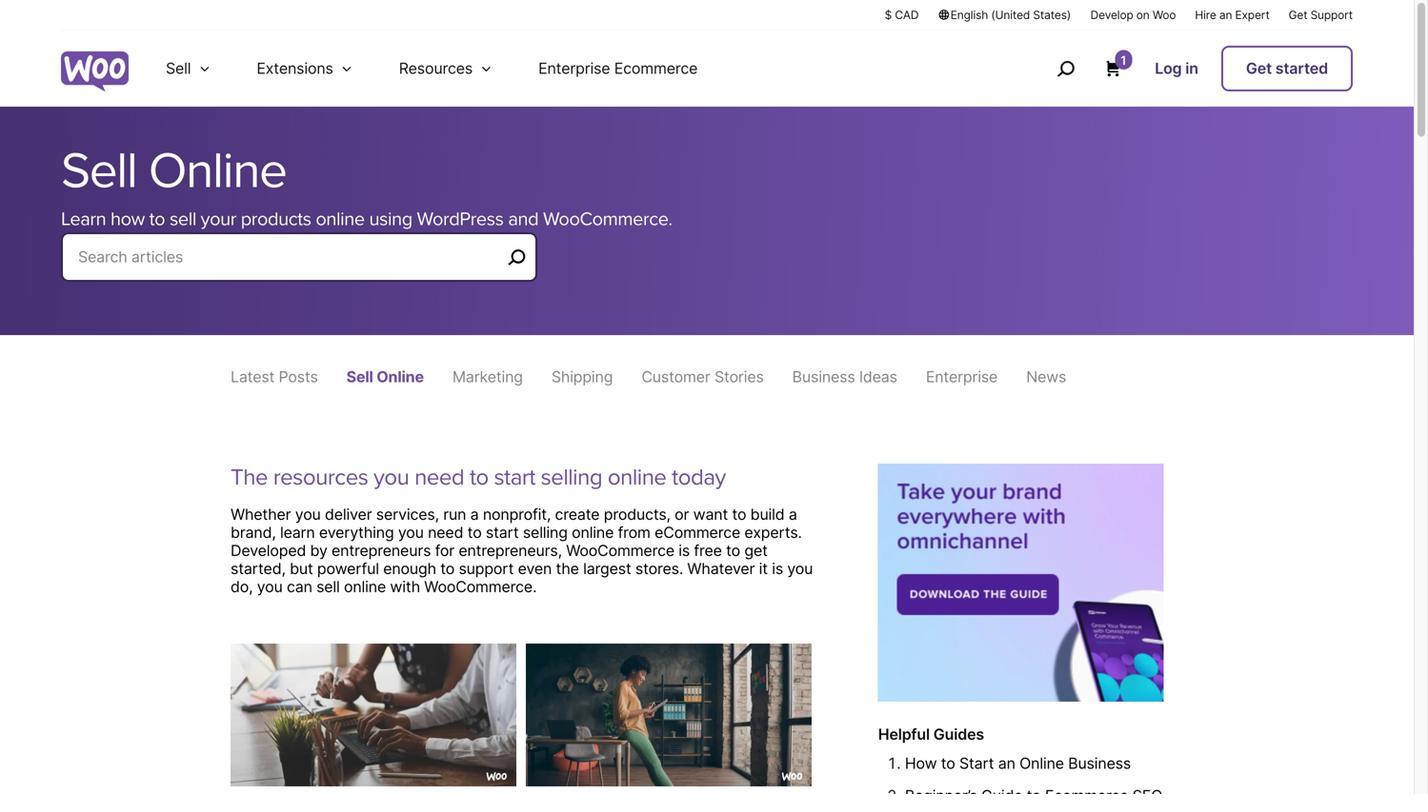 Task type: describe. For each thing, give the bounding box(es) containing it.
sell inside sell online learn how to sell your products online using wordpress and woocommerce.
[[170, 208, 196, 231]]

sell inside whether you deliver services, run a nonprofit, create products, or want to build a brand, learn everything you need to start selling online from ecommerce experts. developed by entrepreneurs for entrepreneurs, woocommerce is free to get started, but powerful enough to support even the largest stores. whatever it is you do, you can sell online with woocommerce.
[[316, 578, 340, 596]]

get for get started
[[1246, 59, 1272, 78]]

customer stories
[[641, 368, 764, 386]]

sell online
[[346, 368, 424, 386]]

$ cad button
[[885, 7, 919, 23]]

resources
[[399, 59, 473, 78]]

free
[[694, 542, 722, 560]]

business ideas
[[792, 368, 897, 386]]

news link
[[1026, 368, 1066, 386]]

how
[[110, 208, 145, 231]]

learn
[[61, 208, 106, 231]]

0 horizontal spatial business
[[792, 368, 855, 386]]

(united
[[991, 8, 1030, 22]]

latest posts
[[231, 368, 318, 386]]

entrepreneurs
[[332, 542, 431, 560]]

entrepreneurs,
[[459, 542, 562, 560]]

get support link
[[1289, 7, 1353, 23]]

states)
[[1033, 8, 1071, 22]]

helpful
[[878, 726, 930, 744]]

enterprise ecommerce link
[[515, 30, 720, 107]]

1 horizontal spatial sell online link
[[346, 368, 424, 386]]

how to start an online business image
[[526, 644, 812, 787]]

developed
[[231, 542, 306, 560]]

news
[[1026, 368, 1066, 386]]

stories
[[714, 368, 764, 386]]

2 a from the left
[[789, 505, 797, 524]]

0 horizontal spatial an
[[998, 755, 1015, 773]]

log
[[1155, 59, 1182, 78]]

$
[[885, 8, 892, 22]]

log in link
[[1147, 48, 1206, 90]]

develop on woo link
[[1090, 7, 1176, 23]]

the
[[556, 560, 579, 578]]

everything
[[319, 523, 394, 542]]

woocommerce. inside whether you deliver services, run a nonprofit, create products, or want to build a brand, learn everything you need to start selling online from ecommerce experts. developed by entrepreneurs for entrepreneurs, woocommerce is free to get started, but powerful enough to support even the largest stores. whatever it is you do, you can sell online with woocommerce.
[[424, 578, 537, 596]]

how to start an online business
[[905, 755, 1131, 773]]

with
[[390, 578, 420, 596]]

online for sell online
[[377, 368, 424, 386]]

ecommerce
[[614, 59, 698, 78]]

Search articles search field
[[78, 244, 501, 271]]

online up products,
[[608, 464, 666, 492]]

the
[[231, 464, 268, 492]]

shipping
[[551, 368, 613, 386]]

helpful guides
[[878, 726, 984, 744]]

need inside whether you deliver services, run a nonprofit, create products, or want to build a brand, learn everything you need to start selling online from ecommerce experts. developed by entrepreneurs for entrepreneurs, woocommerce is free to get started, but powerful enough to support even the largest stores. whatever it is you do, you can sell online with woocommerce.
[[428, 523, 463, 542]]

nonprofit,
[[483, 505, 551, 524]]

develop on woo
[[1090, 8, 1176, 22]]

0 vertical spatial selling
[[541, 464, 602, 492]]

online inside sell online learn how to sell your products online using wordpress and woocommerce.
[[316, 208, 365, 231]]

posts
[[279, 368, 318, 386]]

enough
[[383, 560, 436, 578]]

by
[[310, 542, 327, 560]]

hire
[[1195, 8, 1216, 22]]

services,
[[376, 505, 439, 524]]

largest
[[583, 560, 631, 578]]

how
[[905, 755, 937, 773]]

support
[[459, 560, 514, 578]]

sell for sell online
[[346, 368, 373, 386]]

even
[[518, 560, 552, 578]]

1 horizontal spatial is
[[772, 560, 783, 578]]

the resources you need to start selling online today
[[231, 464, 726, 492]]

support
[[1310, 8, 1353, 22]]

cad
[[895, 8, 919, 22]]

wordpress
[[417, 208, 504, 231]]

brand,
[[231, 523, 276, 542]]

customer stories link
[[641, 368, 764, 386]]

get support
[[1289, 8, 1353, 22]]

started
[[1275, 59, 1328, 78]]

english (united states)
[[950, 8, 1071, 22]]

online for sell online learn how to sell your products online using wordpress and woocommerce.
[[149, 141, 286, 201]]

from
[[618, 523, 650, 542]]

latest
[[231, 368, 275, 386]]

selling inside whether you deliver services, run a nonprofit, create products, or want to build a brand, learn everything you need to start selling online from ecommerce experts. developed by entrepreneurs for entrepreneurs, woocommerce is free to get started, but powerful enough to support even the largest stores. whatever it is you do, you can sell online with woocommerce.
[[523, 523, 568, 542]]

1 a from the left
[[470, 505, 479, 524]]

get
[[744, 542, 768, 560]]

whether
[[231, 505, 291, 524]]

sell button
[[143, 30, 234, 107]]

using
[[369, 208, 412, 231]]

1
[[1121, 53, 1126, 68]]

resources
[[273, 464, 368, 492]]

1 link
[[1103, 50, 1132, 78]]

learn
[[280, 523, 315, 542]]

your
[[201, 208, 236, 231]]

enterprise ecommerce
[[538, 59, 698, 78]]

extensions button
[[234, 30, 376, 107]]

woocommerce. inside sell online learn how to sell your products online using wordpress and woocommerce.
[[543, 208, 672, 231]]

on
[[1136, 8, 1149, 22]]

get started
[[1246, 59, 1328, 78]]

deliver
[[325, 505, 372, 524]]

enterprise for enterprise link
[[926, 368, 998, 386]]

english
[[950, 8, 988, 22]]

two business owners looking at hosting options for woocommerce image
[[231, 644, 516, 787]]

extensions
[[257, 59, 333, 78]]

shipping link
[[551, 368, 613, 386]]



Task type: vqa. For each thing, say whether or not it's contained in the screenshot.
option
no



Task type: locate. For each thing, give the bounding box(es) containing it.
2 vertical spatial online
[[1019, 755, 1064, 773]]

0 horizontal spatial sell
[[170, 208, 196, 231]]

get inside service navigation menu element
[[1246, 59, 1272, 78]]

search image
[[1050, 53, 1081, 84]]

get for get support
[[1289, 8, 1307, 22]]

1 vertical spatial online
[[377, 368, 424, 386]]

sell inside sell online learn how to sell your products online using wordpress and woocommerce.
[[61, 141, 137, 201]]

1 horizontal spatial enterprise
[[926, 368, 998, 386]]

english (united states) button
[[938, 7, 1071, 23]]

1 vertical spatial sell online link
[[346, 368, 424, 386]]

1 horizontal spatial business
[[1068, 755, 1131, 773]]

sell left the 'your'
[[170, 208, 196, 231]]

for
[[435, 542, 454, 560]]

sell
[[166, 59, 191, 78], [61, 141, 137, 201], [346, 368, 373, 386]]

online up largest
[[572, 523, 614, 542]]

online inside sell online learn how to sell your products online using wordpress and woocommerce.
[[149, 141, 286, 201]]

enterprise link
[[926, 368, 998, 386]]

selling up create
[[541, 464, 602, 492]]

$ cad
[[885, 8, 919, 22]]

start
[[959, 755, 994, 773]]

to inside sell online learn how to sell your products online using wordpress and woocommerce.
[[149, 208, 165, 231]]

enterprise for enterprise ecommerce
[[538, 59, 610, 78]]

1 vertical spatial selling
[[523, 523, 568, 542]]

business ideas link
[[792, 368, 897, 386]]

0 vertical spatial start
[[494, 464, 535, 492]]

need
[[414, 464, 464, 492], [428, 523, 463, 542]]

is
[[679, 542, 690, 560], [772, 560, 783, 578]]

0 vertical spatial business
[[792, 368, 855, 386]]

customer
[[641, 368, 710, 386]]

marketing link
[[452, 368, 523, 386]]

1 horizontal spatial sell
[[166, 59, 191, 78]]

2 vertical spatial sell
[[346, 368, 373, 386]]

hire an expert link
[[1195, 7, 1270, 23]]

a right the run
[[470, 505, 479, 524]]

hire an expert
[[1195, 8, 1270, 22]]

business
[[792, 368, 855, 386], [1068, 755, 1131, 773]]

0 vertical spatial woocommerce.
[[543, 208, 672, 231]]

can
[[287, 578, 312, 596]]

get left started
[[1246, 59, 1272, 78]]

enterprise left ecommerce
[[538, 59, 610, 78]]

sell right can
[[316, 578, 340, 596]]

log in
[[1155, 59, 1198, 78]]

online
[[316, 208, 365, 231], [608, 464, 666, 492], [572, 523, 614, 542], [344, 578, 386, 596]]

it
[[759, 560, 768, 578]]

1 horizontal spatial an
[[1219, 8, 1232, 22]]

experts.
[[744, 523, 802, 542]]

in
[[1185, 59, 1198, 78]]

an right the start on the right bottom of the page
[[998, 755, 1015, 773]]

2 horizontal spatial online
[[1019, 755, 1064, 773]]

1 vertical spatial start
[[486, 523, 519, 542]]

0 horizontal spatial a
[[470, 505, 479, 524]]

is left free
[[679, 542, 690, 560]]

0 vertical spatial get
[[1289, 8, 1307, 22]]

whatever
[[687, 560, 755, 578]]

0 horizontal spatial enterprise
[[538, 59, 610, 78]]

1 horizontal spatial sell
[[316, 578, 340, 596]]

0 vertical spatial an
[[1219, 8, 1232, 22]]

1 horizontal spatial a
[[789, 505, 797, 524]]

0 vertical spatial sell
[[170, 208, 196, 231]]

a right build
[[789, 505, 797, 524]]

an right hire
[[1219, 8, 1232, 22]]

woo
[[1153, 8, 1176, 22]]

or
[[675, 505, 689, 524]]

selling up even
[[523, 523, 568, 542]]

1 vertical spatial get
[[1246, 59, 1272, 78]]

online left the 'marketing'
[[377, 368, 424, 386]]

an inside 'link'
[[1219, 8, 1232, 22]]

sell online link
[[61, 141, 286, 201], [346, 368, 424, 386]]

want
[[693, 505, 728, 524]]

2 horizontal spatial sell
[[346, 368, 373, 386]]

woocommerce.
[[543, 208, 672, 231], [424, 578, 537, 596]]

1 vertical spatial sell
[[61, 141, 137, 201]]

how to start an online business link
[[905, 755, 1131, 773]]

online down entrepreneurs on the left of page
[[344, 578, 386, 596]]

guides
[[933, 726, 984, 744]]

selling
[[541, 464, 602, 492], [523, 523, 568, 542]]

sell online link up the 'your'
[[61, 141, 286, 201]]

an
[[1219, 8, 1232, 22], [998, 755, 1015, 773]]

need up the enough
[[428, 523, 463, 542]]

resources button
[[376, 30, 515, 107]]

sell online link right posts on the top of the page
[[346, 368, 424, 386]]

sell online learn how to sell your products online using wordpress and woocommerce.
[[61, 141, 672, 231]]

woocommerce. right and
[[543, 208, 672, 231]]

woocommerce. down entrepreneurs,
[[424, 578, 537, 596]]

sell inside button
[[166, 59, 191, 78]]

start up nonprofit,
[[494, 464, 535, 492]]

1 horizontal spatial online
[[377, 368, 424, 386]]

0 vertical spatial enterprise
[[538, 59, 610, 78]]

0 vertical spatial online
[[149, 141, 286, 201]]

ecommerce
[[655, 523, 740, 542]]

0 horizontal spatial get
[[1246, 59, 1272, 78]]

today
[[672, 464, 726, 492]]

expert
[[1235, 8, 1270, 22]]

powerful
[[317, 560, 379, 578]]

to
[[149, 208, 165, 231], [470, 464, 488, 492], [732, 505, 746, 524], [467, 523, 482, 542], [726, 542, 740, 560], [440, 560, 455, 578], [941, 755, 955, 773]]

0 horizontal spatial woocommerce.
[[424, 578, 537, 596]]

0 horizontal spatial sell online link
[[61, 141, 286, 201]]

1 vertical spatial woocommerce.
[[424, 578, 537, 596]]

get started link
[[1221, 46, 1353, 91]]

sell for sell
[[166, 59, 191, 78]]

ideas
[[859, 368, 897, 386]]

you right do,
[[257, 578, 283, 596]]

but
[[290, 560, 313, 578]]

0 vertical spatial sell
[[166, 59, 191, 78]]

start
[[494, 464, 535, 492], [486, 523, 519, 542]]

you right it
[[787, 560, 813, 578]]

do,
[[231, 578, 253, 596]]

latest posts link
[[231, 368, 318, 386]]

0 horizontal spatial online
[[149, 141, 286, 201]]

you up services,
[[374, 464, 409, 492]]

stores.
[[635, 560, 683, 578]]

is right it
[[772, 560, 783, 578]]

run
[[443, 505, 466, 524]]

0 horizontal spatial sell
[[61, 141, 137, 201]]

you up the enough
[[398, 523, 424, 542]]

None search field
[[61, 232, 537, 305]]

0 vertical spatial need
[[414, 464, 464, 492]]

start up support
[[486, 523, 519, 542]]

0 horizontal spatial is
[[679, 542, 690, 560]]

1 horizontal spatial woocommerce.
[[543, 208, 672, 231]]

get
[[1289, 8, 1307, 22], [1246, 59, 1272, 78]]

enterprise right the "ideas" in the right of the page
[[926, 368, 998, 386]]

1 horizontal spatial get
[[1289, 8, 1307, 22]]

develop
[[1090, 8, 1133, 22]]

get left support
[[1289, 8, 1307, 22]]

1 vertical spatial need
[[428, 523, 463, 542]]

woocommerce
[[566, 542, 674, 560]]

1 vertical spatial sell
[[316, 578, 340, 596]]

need up the run
[[414, 464, 464, 492]]

you
[[374, 464, 409, 492], [295, 505, 321, 524], [398, 523, 424, 542], [787, 560, 813, 578], [257, 578, 283, 596]]

whether you deliver services, run a nonprofit, create products, or want to build a brand, learn everything you need to start selling online from ecommerce experts. developed by entrepreneurs for entrepreneurs, woocommerce is free to get started, but powerful enough to support even the largest stores. whatever it is you do, you can sell online with woocommerce.
[[231, 505, 813, 596]]

online right the start on the right bottom of the page
[[1019, 755, 1064, 773]]

0 vertical spatial sell online link
[[61, 141, 286, 201]]

1 vertical spatial enterprise
[[926, 368, 998, 386]]

sell for sell online learn how to sell your products online using wordpress and woocommerce.
[[61, 141, 137, 201]]

and
[[508, 208, 538, 231]]

create
[[555, 505, 600, 524]]

marketing
[[452, 368, 523, 386]]

1 vertical spatial business
[[1068, 755, 1131, 773]]

enterprise
[[538, 59, 610, 78], [926, 368, 998, 386]]

start inside whether you deliver services, run a nonprofit, create products, or want to build a brand, learn everything you need to start selling online from ecommerce experts. developed by entrepreneurs for entrepreneurs, woocommerce is free to get started, but powerful enough to support even the largest stores. whatever it is you do, you can sell online with woocommerce.
[[486, 523, 519, 542]]

1 vertical spatial an
[[998, 755, 1015, 773]]

online left 'using'
[[316, 208, 365, 231]]

online up the 'your'
[[149, 141, 286, 201]]

service navigation menu element
[[1016, 38, 1353, 100]]

you up by
[[295, 505, 321, 524]]



